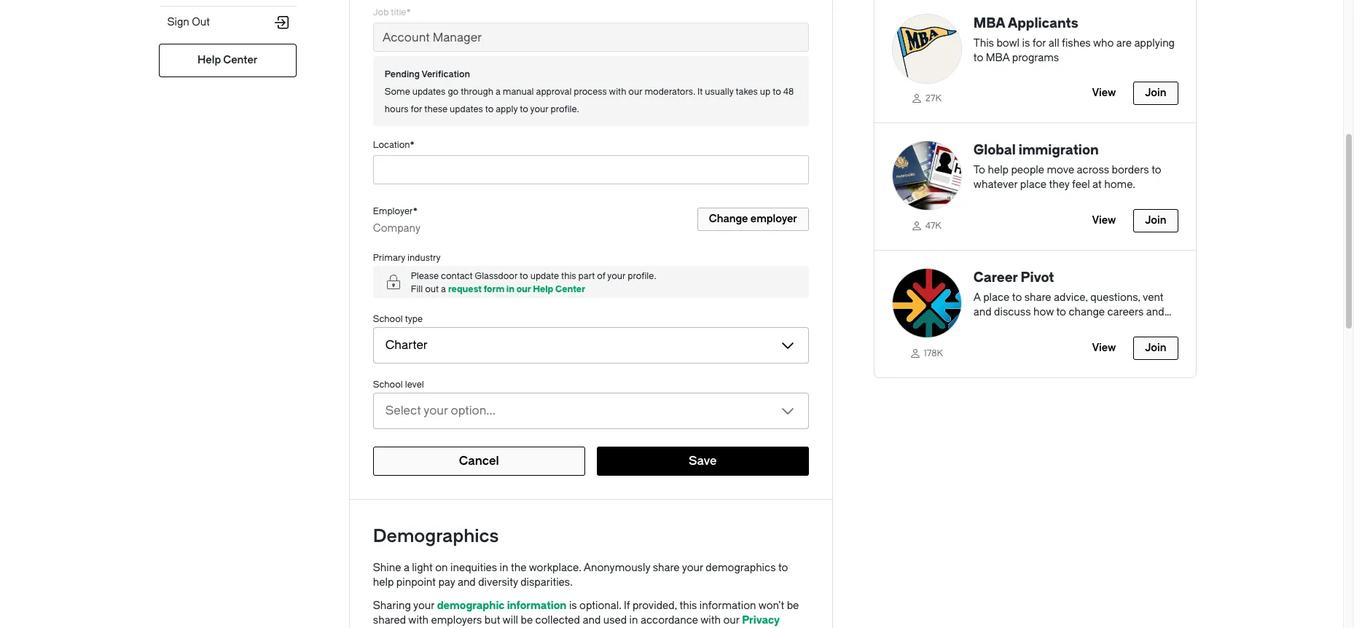 Task type: describe. For each thing, give the bounding box(es) containing it.
job title*
[[373, 7, 411, 18]]

sign out link
[[159, 6, 297, 32]]

approval
[[536, 86, 572, 97]]

pending
[[385, 69, 420, 79]]

profile. inside pending verification some updates go through a manual approval process with our moderators. it usually takes up to 48 hours for these updates to apply to your profile.
[[551, 104, 580, 114]]

school for school type
[[373, 314, 403, 324]]

center inside help center link
[[223, 54, 258, 66]]

verification
[[422, 69, 470, 79]]

to left the 48
[[773, 86, 782, 97]]

part
[[579, 271, 595, 281]]

mba applicants this bowl is for all fishes who are applying to mba programs
[[974, 15, 1176, 64]]

accordance
[[641, 614, 699, 627]]

pending verification some updates go through a manual approval process with our moderators. it usually takes up to 48 hours for these updates to apply to your profile.
[[385, 69, 794, 114]]

share inside career pivot a place to share advice, questions, vent and discuss how to change careers and pivot in to and out of jobs.
[[1025, 292, 1052, 304]]

pivot
[[1021, 270, 1055, 286]]

across
[[1078, 164, 1110, 177]]

home.
[[1105, 179, 1136, 191]]

advice,
[[1055, 292, 1089, 304]]

with inside pending verification some updates go through a manual approval process with our moderators. it usually takes up to 48 hours for these updates to apply to your profile.
[[609, 86, 627, 97]]

a
[[974, 292, 981, 304]]

if
[[624, 600, 630, 612]]

but
[[485, 614, 501, 627]]

pay
[[439, 577, 455, 589]]

people
[[1012, 164, 1045, 177]]

in inside career pivot a place to share advice, questions, vent and discuss how to change careers and pivot in to and out of jobs.
[[1000, 321, 1009, 333]]

share inside shine a light on inequities in the workplace. anonymously share your demographics to help pinpoint pay and diversity disparities.
[[653, 562, 680, 574]]

178k link
[[892, 346, 962, 360]]

to down discuss
[[1012, 321, 1021, 333]]

level
[[405, 380, 424, 390]]

primary industry
[[373, 253, 441, 263]]

workplace.
[[529, 562, 582, 574]]

shine
[[373, 562, 401, 574]]

1 vertical spatial mba
[[986, 51, 1010, 64]]

to
[[974, 164, 986, 177]]

type
[[405, 314, 423, 324]]

is inside the "is optional. if provided, this information won't be shared with employers but will be collected and used in accordance with our"
[[569, 600, 577, 612]]

bowl
[[997, 37, 1020, 49]]

this
[[974, 37, 995, 49]]

Job title* text field
[[374, 23, 809, 52]]

1 horizontal spatial updates
[[450, 104, 483, 114]]

they
[[1050, 179, 1070, 191]]

process
[[574, 86, 607, 97]]

image for bowl image for global immigration
[[892, 141, 962, 211]]

1 information from the left
[[507, 600, 567, 612]]

a inside please contact glassdoor to update this part of your profile. fill out a request form in our help center
[[441, 284, 446, 294]]

and inside shine a light on inequities in the workplace. anonymously share your demographics to help pinpoint pay and diversity disparities.
[[458, 577, 476, 589]]

fishes
[[1063, 37, 1091, 49]]

update
[[531, 271, 559, 281]]

move
[[1048, 164, 1075, 177]]

inequities
[[451, 562, 497, 574]]

primary
[[373, 253, 406, 263]]

career pivot a place to share advice, questions, vent and discuss how to change careers and pivot in to and out of jobs.
[[974, 270, 1165, 333]]

178k
[[925, 348, 944, 359]]

career
[[974, 270, 1018, 286]]

in inside shine a light on inequities in the workplace. anonymously share your demographics to help pinpoint pay and diversity disparities.
[[500, 562, 509, 574]]

immigration
[[1019, 142, 1099, 158]]

it
[[698, 86, 703, 97]]

will
[[503, 614, 519, 627]]

employers
[[431, 614, 482, 627]]

questions,
[[1091, 292, 1141, 304]]

diversity
[[479, 577, 518, 589]]

up
[[760, 86, 771, 97]]

in inside please contact glassdoor to update this part of your profile. fill out a request form in our help center
[[507, 284, 515, 294]]

demographics
[[373, 526, 499, 547]]

industry
[[408, 253, 441, 263]]

47k
[[926, 221, 942, 231]]

the
[[511, 562, 527, 574]]

place inside global immigration to help people move across borders to whatever place they feel at home.
[[1021, 179, 1047, 191]]

how
[[1034, 306, 1054, 319]]

careers
[[1108, 306, 1144, 319]]

to inside please contact glassdoor to update this part of your profile. fill out a request form in our help center
[[520, 271, 528, 281]]

won't
[[759, 600, 785, 612]]

apply
[[496, 104, 518, 114]]

0 horizontal spatial updates
[[413, 86, 446, 97]]

0 horizontal spatial with
[[409, 614, 429, 627]]

shared
[[373, 614, 406, 627]]

provided,
[[633, 600, 677, 612]]

2 horizontal spatial with
[[701, 614, 721, 627]]

to inside global immigration to help people move across borders to whatever place they feel at home.
[[1152, 164, 1162, 177]]

discuss
[[995, 306, 1032, 319]]

and inside the "is optional. if provided, this information won't be shared with employers but will be collected and used in accordance with our"
[[583, 614, 601, 627]]

out
[[192, 16, 210, 28]]

1 horizontal spatial be
[[787, 600, 800, 612]]

go
[[448, 86, 459, 97]]

a inside shine a light on inequities in the workplace. anonymously share your demographics to help pinpoint pay and diversity disparities.
[[404, 562, 410, 574]]

sign
[[167, 16, 189, 28]]

and down the vent
[[1147, 306, 1165, 319]]

and up pivot
[[974, 306, 992, 319]]

help inside shine a light on inequities in the workplace. anonymously share your demographics to help pinpoint pay and diversity disparities.
[[373, 577, 394, 589]]

privacy link
[[373, 614, 780, 629]]

these
[[425, 104, 448, 114]]

0 vertical spatial mba
[[974, 15, 1006, 31]]

fill
[[411, 284, 423, 294]]

profile. inside please contact glassdoor to update this part of your profile. fill out a request form in our help center
[[628, 271, 657, 281]]

demographics
[[706, 562, 776, 574]]

through
[[461, 86, 494, 97]]

for inside pending verification some updates go through a manual approval process with our moderators. it usually takes up to 48 hours for these updates to apply to your profile.
[[411, 104, 422, 114]]

global immigration to help people move across borders to whatever place they feel at home.
[[974, 142, 1162, 191]]

demographic
[[437, 600, 505, 612]]

global
[[974, 142, 1016, 158]]

to up discuss
[[1013, 292, 1023, 304]]

48
[[784, 86, 794, 97]]

this inside please contact glassdoor to update this part of your profile. fill out a request form in our help center
[[562, 271, 577, 281]]

is inside mba applicants this bowl is for all fishes who are applying to mba programs
[[1023, 37, 1031, 49]]

borders
[[1112, 164, 1150, 177]]

school type
[[373, 314, 423, 324]]

used
[[604, 614, 627, 627]]

for inside mba applicants this bowl is for all fishes who are applying to mba programs
[[1033, 37, 1047, 49]]



Task type: locate. For each thing, give the bounding box(es) containing it.
0 vertical spatial help
[[988, 164, 1009, 177]]

image for bowl image up 47k link
[[892, 141, 962, 211]]

on
[[436, 562, 448, 574]]

help inside please contact glassdoor to update this part of your profile. fill out a request form in our help center
[[533, 284, 554, 294]]

sign out
[[167, 16, 210, 28]]

our inside please contact glassdoor to update this part of your profile. fill out a request form in our help center
[[517, 284, 531, 294]]

of inside career pivot a place to share advice, questions, vent and discuss how to change careers and pivot in to and out of jobs.
[[1063, 321, 1073, 333]]

to up won't
[[779, 562, 789, 574]]

collected
[[536, 614, 580, 627]]

takes
[[736, 86, 758, 97]]

0 horizontal spatial center
[[223, 54, 258, 66]]

of
[[597, 271, 606, 281], [1063, 321, 1073, 333]]

your
[[531, 104, 549, 114], [608, 271, 626, 281], [682, 562, 704, 574], [413, 600, 435, 612]]

center inside please contact glassdoor to update this part of your profile. fill out a request form in our help center
[[556, 284, 586, 294]]

to down the advice,
[[1057, 306, 1067, 319]]

1 vertical spatial help
[[533, 284, 554, 294]]

2 image for bowl image from the top
[[892, 141, 962, 211]]

this inside the "is optional. if provided, this information won't be shared with employers but will be collected and used in accordance with our"
[[680, 600, 697, 612]]

2 vertical spatial a
[[404, 562, 410, 574]]

whatever
[[974, 179, 1018, 191]]

and down the optional.
[[583, 614, 601, 627]]

0 vertical spatial profile.
[[551, 104, 580, 114]]

who
[[1094, 37, 1115, 49]]

0 vertical spatial school
[[373, 314, 403, 324]]

0 horizontal spatial a
[[404, 562, 410, 574]]

in right form
[[507, 284, 515, 294]]

school
[[373, 314, 403, 324], [373, 380, 403, 390]]

profile. right 'part'
[[628, 271, 657, 281]]

to up request form in our help center link
[[520, 271, 528, 281]]

1 horizontal spatial a
[[441, 284, 446, 294]]

2 vertical spatial image for bowl image
[[892, 268, 962, 338]]

1 horizontal spatial center
[[556, 284, 586, 294]]

of left jobs.
[[1063, 321, 1073, 333]]

image for bowl image up 178k "link"
[[892, 268, 962, 338]]

1 vertical spatial a
[[441, 284, 446, 294]]

demographic information link
[[437, 600, 567, 612]]

contact
[[441, 271, 473, 281]]

programs
[[1013, 51, 1060, 64]]

None field
[[373, 155, 809, 190]]

school for school level
[[373, 380, 403, 390]]

company
[[373, 222, 421, 235]]

27k link
[[892, 92, 962, 105]]

our inside the "is optional. if provided, this information won't be shared with employers but will be collected and used in accordance with our"
[[724, 614, 740, 627]]

form
[[484, 284, 505, 294]]

0 vertical spatial our
[[629, 86, 643, 97]]

2 horizontal spatial a
[[496, 86, 501, 97]]

our down "demographics"
[[724, 614, 740, 627]]

disparities.
[[521, 577, 573, 589]]

optional.
[[580, 600, 622, 612]]

0 horizontal spatial our
[[517, 284, 531, 294]]

are
[[1117, 37, 1132, 49]]

0 horizontal spatial be
[[521, 614, 533, 627]]

1 horizontal spatial this
[[680, 600, 697, 612]]

updates
[[413, 86, 446, 97], [450, 104, 483, 114]]

please contact glassdoor to update this part of your profile. fill out a request form in our help center
[[411, 271, 657, 294]]

light
[[412, 562, 433, 574]]

place inside career pivot a place to share advice, questions, vent and discuss how to change careers and pivot in to and out of jobs.
[[984, 292, 1010, 304]]

out inside please contact glassdoor to update this part of your profile. fill out a request form in our help center
[[425, 284, 439, 294]]

sharing
[[373, 600, 411, 612]]

please
[[411, 271, 439, 281]]

center down sign out link
[[223, 54, 258, 66]]

and
[[974, 306, 992, 319], [1147, 306, 1165, 319], [1024, 321, 1042, 333], [458, 577, 476, 589], [583, 614, 601, 627]]

in down discuss
[[1000, 321, 1009, 333]]

with
[[609, 86, 627, 97], [409, 614, 429, 627], [701, 614, 721, 627]]

be right won't
[[787, 600, 800, 612]]

1 horizontal spatial help
[[533, 284, 554, 294]]

out inside career pivot a place to share advice, questions, vent and discuss how to change careers and pivot in to and out of jobs.
[[1045, 321, 1061, 333]]

a up apply
[[496, 86, 501, 97]]

help center
[[198, 54, 258, 66]]

this left 'part'
[[562, 271, 577, 281]]

shine a light on inequities in the workplace. anonymously share your demographics to help pinpoint pay and diversity disparities.
[[373, 562, 789, 589]]

with right process
[[609, 86, 627, 97]]

information inside the "is optional. if provided, this information won't be shared with employers but will be collected and used in accordance with our"
[[700, 600, 757, 612]]

updates down through
[[450, 104, 483, 114]]

employer*
[[373, 206, 418, 216]]

1 horizontal spatial profile.
[[628, 271, 657, 281]]

a inside pending verification some updates go through a manual approval process with our moderators. it usually takes up to 48 hours for these updates to apply to your profile.
[[496, 86, 501, 97]]

help center link
[[159, 44, 297, 77]]

moderators.
[[645, 86, 696, 97]]

place down people
[[1021, 179, 1047, 191]]

usually
[[705, 86, 734, 97]]

with right shared
[[409, 614, 429, 627]]

your left "demographics"
[[682, 562, 704, 574]]

1 vertical spatial profile.
[[628, 271, 657, 281]]

share
[[1025, 292, 1052, 304], [653, 562, 680, 574]]

0 horizontal spatial information
[[507, 600, 567, 612]]

our down update
[[517, 284, 531, 294]]

2 school from the top
[[373, 380, 403, 390]]

center down 'part'
[[556, 284, 586, 294]]

request form in our help center link
[[448, 284, 586, 294]]

1 vertical spatial updates
[[450, 104, 483, 114]]

a
[[496, 86, 501, 97], [441, 284, 446, 294], [404, 562, 410, 574]]

to down this on the right of the page
[[974, 51, 984, 64]]

be right will
[[521, 614, 533, 627]]

in inside the "is optional. if provided, this information won't be shared with employers but will be collected and used in accordance with our"
[[630, 614, 638, 627]]

1 horizontal spatial is
[[1023, 37, 1031, 49]]

applicants
[[1008, 15, 1079, 31]]

with right accordance
[[701, 614, 721, 627]]

47k link
[[892, 219, 962, 233]]

1 vertical spatial school
[[373, 380, 403, 390]]

title*
[[391, 7, 411, 18]]

for left these at the left top of the page
[[411, 104, 422, 114]]

0 vertical spatial for
[[1033, 37, 1047, 49]]

change
[[1069, 306, 1106, 319]]

image for bowl image for mba applicants
[[892, 14, 962, 84]]

to inside shine a light on inequities in the workplace. anonymously share your demographics to help pinpoint pay and diversity disparities.
[[779, 562, 789, 574]]

profile. down "approval"
[[551, 104, 580, 114]]

1 vertical spatial place
[[984, 292, 1010, 304]]

sharing your demographic information
[[373, 600, 567, 612]]

for
[[1033, 37, 1047, 49], [411, 104, 422, 114]]

to left apply
[[485, 104, 494, 114]]

your inside please contact glassdoor to update this part of your profile. fill out a request form in our help center
[[608, 271, 626, 281]]

1 image for bowl image from the top
[[892, 14, 962, 84]]

1 horizontal spatial of
[[1063, 321, 1073, 333]]

1 vertical spatial be
[[521, 614, 533, 627]]

0 horizontal spatial help
[[373, 577, 394, 589]]

location*
[[373, 140, 415, 150]]

to right apply
[[520, 104, 529, 114]]

1 horizontal spatial information
[[700, 600, 757, 612]]

3 image for bowl image from the top
[[892, 268, 962, 338]]

school left level
[[373, 380, 403, 390]]

for left all
[[1033, 37, 1047, 49]]

glassdoor
[[475, 271, 518, 281]]

mba up this on the right of the page
[[974, 15, 1006, 31]]

share up how
[[1025, 292, 1052, 304]]

1 school from the top
[[373, 314, 403, 324]]

information down 'disparities.'
[[507, 600, 567, 612]]

0 horizontal spatial place
[[984, 292, 1010, 304]]

your inside shine a light on inequities in the workplace. anonymously share your demographics to help pinpoint pay and diversity disparities.
[[682, 562, 704, 574]]

image for bowl image for career pivot
[[892, 268, 962, 338]]

0 horizontal spatial this
[[562, 271, 577, 281]]

our inside pending verification some updates go through a manual approval process with our moderators. it usually takes up to 48 hours for these updates to apply to your profile.
[[629, 86, 643, 97]]

vent
[[1143, 292, 1164, 304]]

share up provided,
[[653, 562, 680, 574]]

feel
[[1073, 179, 1091, 191]]

pinpoint
[[397, 577, 436, 589]]

this up accordance
[[680, 600, 697, 612]]

0 vertical spatial be
[[787, 600, 800, 612]]

Location* field
[[382, 161, 801, 178]]

is
[[1023, 37, 1031, 49], [569, 600, 577, 612]]

None button
[[373, 327, 809, 364], [373, 393, 809, 429], [373, 327, 809, 364], [373, 393, 809, 429]]

1 horizontal spatial place
[[1021, 179, 1047, 191]]

our left "moderators."
[[629, 86, 643, 97]]

to right borders
[[1152, 164, 1162, 177]]

anonymously
[[584, 562, 651, 574]]

1 vertical spatial this
[[680, 600, 697, 612]]

in down if
[[630, 614, 638, 627]]

applying
[[1135, 37, 1176, 49]]

1 horizontal spatial with
[[609, 86, 627, 97]]

out down please
[[425, 284, 439, 294]]

2 information from the left
[[700, 600, 757, 612]]

0 horizontal spatial of
[[597, 271, 606, 281]]

0 vertical spatial share
[[1025, 292, 1052, 304]]

out down how
[[1045, 321, 1061, 333]]

your inside pending verification some updates go through a manual approval process with our moderators. it usually takes up to 48 hours for these updates to apply to your profile.
[[531, 104, 549, 114]]

0 horizontal spatial out
[[425, 284, 439, 294]]

mba
[[974, 15, 1006, 31], [986, 51, 1010, 64]]

hours
[[385, 104, 409, 114]]

is up privacy
[[569, 600, 577, 612]]

your right 'part'
[[608, 271, 626, 281]]

image for bowl image up 27k link
[[892, 14, 962, 84]]

2 horizontal spatial our
[[724, 614, 740, 627]]

in left the
[[500, 562, 509, 574]]

0 horizontal spatial is
[[569, 600, 577, 612]]

image for bowl image
[[892, 14, 962, 84], [892, 141, 962, 211], [892, 268, 962, 338]]

to inside mba applicants this bowl is for all fishes who are applying to mba programs
[[974, 51, 984, 64]]

help inside global immigration to help people move across borders to whatever place they feel at home.
[[988, 164, 1009, 177]]

1 horizontal spatial out
[[1045, 321, 1061, 333]]

0 vertical spatial this
[[562, 271, 577, 281]]

job
[[373, 7, 389, 18]]

school left the type
[[373, 314, 403, 324]]

is optional. if provided, this information won't be shared with employers but will be collected and used in accordance with our
[[373, 600, 800, 627]]

2 vertical spatial our
[[724, 614, 740, 627]]

help up whatever
[[988, 164, 1009, 177]]

and down inequities
[[458, 577, 476, 589]]

help down "out"
[[198, 54, 221, 66]]

1 horizontal spatial our
[[629, 86, 643, 97]]

1 vertical spatial share
[[653, 562, 680, 574]]

all
[[1049, 37, 1060, 49]]

to
[[974, 51, 984, 64], [773, 86, 782, 97], [485, 104, 494, 114], [520, 104, 529, 114], [1152, 164, 1162, 177], [520, 271, 528, 281], [1013, 292, 1023, 304], [1057, 306, 1067, 319], [1012, 321, 1021, 333], [779, 562, 789, 574]]

help down shine
[[373, 577, 394, 589]]

pivot
[[974, 321, 998, 333]]

1 vertical spatial our
[[517, 284, 531, 294]]

place right the a
[[984, 292, 1010, 304]]

0 vertical spatial updates
[[413, 86, 446, 97]]

1 vertical spatial help
[[373, 577, 394, 589]]

0 vertical spatial help
[[198, 54, 221, 66]]

0 vertical spatial image for bowl image
[[892, 14, 962, 84]]

0 vertical spatial of
[[597, 271, 606, 281]]

1 horizontal spatial for
[[1033, 37, 1047, 49]]

your down "approval"
[[531, 104, 549, 114]]

1 vertical spatial image for bowl image
[[892, 141, 962, 211]]

updates up these at the left top of the page
[[413, 86, 446, 97]]

help down update
[[533, 284, 554, 294]]

your down pinpoint
[[413, 600, 435, 612]]

0 horizontal spatial share
[[653, 562, 680, 574]]

mba down "bowl"
[[986, 51, 1010, 64]]

1 horizontal spatial share
[[1025, 292, 1052, 304]]

0 vertical spatial a
[[496, 86, 501, 97]]

jobs.
[[1075, 321, 1099, 333]]

1 horizontal spatial help
[[988, 164, 1009, 177]]

1 vertical spatial of
[[1063, 321, 1073, 333]]

is up programs
[[1023, 37, 1031, 49]]

at
[[1093, 179, 1102, 191]]

of right 'part'
[[597, 271, 606, 281]]

0 vertical spatial center
[[223, 54, 258, 66]]

and down how
[[1024, 321, 1042, 333]]

1 vertical spatial is
[[569, 600, 577, 612]]

help
[[988, 164, 1009, 177], [373, 577, 394, 589]]

1 vertical spatial center
[[556, 284, 586, 294]]

0 vertical spatial is
[[1023, 37, 1031, 49]]

0 vertical spatial out
[[425, 284, 439, 294]]

a left light
[[404, 562, 410, 574]]

information down "demographics"
[[700, 600, 757, 612]]

1 vertical spatial out
[[1045, 321, 1061, 333]]

0 vertical spatial place
[[1021, 179, 1047, 191]]

0 horizontal spatial for
[[411, 104, 422, 114]]

1 vertical spatial for
[[411, 104, 422, 114]]

privacy
[[373, 614, 780, 629]]

0 horizontal spatial help
[[198, 54, 221, 66]]

of inside please contact glassdoor to update this part of your profile. fill out a request form in our help center
[[597, 271, 606, 281]]

0 horizontal spatial profile.
[[551, 104, 580, 114]]

a down contact
[[441, 284, 446, 294]]



Task type: vqa. For each thing, say whether or not it's contained in the screenshot.
in inside the Please contact Glassdoor to update this part of your profile. Fill out a request form in our Help Center
yes



